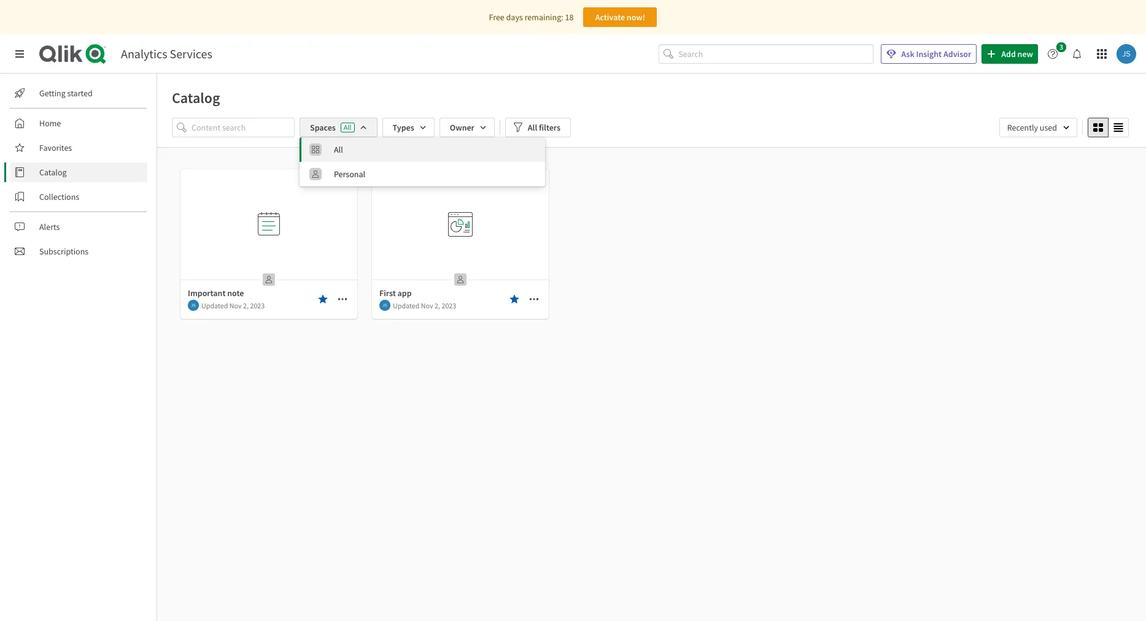 Task type: describe. For each thing, give the bounding box(es) containing it.
updated for note
[[201, 301, 228, 310]]

filters
[[539, 122, 560, 133]]

subscriptions
[[39, 246, 89, 257]]

all link
[[300, 137, 545, 162]]

first
[[379, 288, 396, 299]]

used
[[1040, 122, 1057, 133]]

note
[[227, 288, 244, 299]]

updated nov 2, 2023 for note
[[201, 301, 265, 310]]

Search text field
[[678, 44, 874, 64]]

jacob simon element for first
[[379, 300, 390, 311]]

Content search text field
[[192, 118, 295, 138]]

personal element for first app
[[451, 270, 470, 290]]

ask insight advisor
[[901, 48, 971, 60]]

now!
[[627, 12, 645, 23]]

alerts
[[39, 222, 60, 233]]

analytics
[[121, 46, 167, 61]]

0 vertical spatial jacob simon image
[[1117, 44, 1136, 64]]

recently used
[[1007, 122, 1057, 133]]

add
[[1001, 48, 1016, 60]]

started
[[67, 88, 93, 99]]

all for all filters
[[528, 122, 537, 133]]

3 button
[[1043, 42, 1070, 64]]

types button
[[382, 118, 434, 137]]

home
[[39, 118, 61, 129]]

all filters button
[[505, 118, 571, 137]]

searchbar element
[[659, 44, 874, 64]]

days
[[506, 12, 523, 23]]

app
[[397, 288, 412, 299]]

ask
[[901, 48, 914, 60]]

owner button
[[439, 118, 495, 137]]

analytics services
[[121, 46, 212, 61]]

updated nov 2, 2023 for app
[[393, 301, 456, 310]]

1 horizontal spatial all
[[344, 123, 351, 132]]

all filters
[[528, 122, 560, 133]]

updated for app
[[393, 301, 420, 310]]

all for 'all' element
[[334, 144, 343, 155]]

important
[[188, 288, 226, 299]]

add new
[[1001, 48, 1033, 60]]

recently
[[1007, 122, 1038, 133]]

personal element containing personal
[[334, 169, 538, 180]]

activate now! link
[[583, 7, 657, 27]]

owner
[[450, 122, 474, 133]]

remaining:
[[525, 12, 563, 23]]

activate now!
[[595, 12, 645, 23]]

first app
[[379, 288, 412, 299]]

collections
[[39, 192, 79, 203]]

personal
[[334, 169, 365, 180]]

more actions image for first app
[[529, 295, 539, 304]]

18
[[565, 12, 574, 23]]

filters region
[[157, 115, 1146, 187]]

spaces
[[310, 122, 336, 133]]



Task type: vqa. For each thing, say whether or not it's contained in the screenshot.
rightmost Jacob Simon image
yes



Task type: locate. For each thing, give the bounding box(es) containing it.
1 horizontal spatial updated nov 2, 2023
[[393, 301, 456, 310]]

nov
[[229, 301, 242, 310], [421, 301, 433, 310]]

free
[[489, 12, 504, 23]]

catalog down services
[[172, 88, 220, 107]]

jacob simon element down "important"
[[188, 300, 199, 311]]

updated
[[201, 301, 228, 310], [393, 301, 420, 310]]

all right spaces
[[344, 123, 351, 132]]

2, for note
[[243, 301, 249, 310]]

1 horizontal spatial catalog
[[172, 88, 220, 107]]

ask insight advisor button
[[881, 44, 977, 64]]

more actions image for important note
[[338, 295, 347, 304]]

0 horizontal spatial 2,
[[243, 301, 249, 310]]

personal element down 'all' element
[[334, 169, 538, 180]]

jacob simon image
[[1117, 44, 1136, 64], [379, 300, 390, 311]]

2023
[[250, 301, 265, 310], [442, 301, 456, 310]]

jacob simon element down first
[[379, 300, 390, 311]]

menu
[[300, 137, 545, 187]]

more actions image right remove from favorites image
[[338, 295, 347, 304]]

menu inside the filters region
[[300, 137, 545, 187]]

1 vertical spatial catalog
[[39, 167, 67, 178]]

more actions image right remove from favorites icon
[[529, 295, 539, 304]]

home link
[[10, 114, 147, 133]]

2 updated nov 2, 2023 from the left
[[393, 301, 456, 310]]

personal element right note
[[259, 270, 279, 290]]

0 horizontal spatial 2023
[[250, 301, 265, 310]]

1 horizontal spatial nov
[[421, 301, 433, 310]]

all inside dropdown button
[[528, 122, 537, 133]]

all
[[528, 122, 537, 133], [344, 123, 351, 132], [334, 144, 343, 155]]

2 2023 from the left
[[442, 301, 456, 310]]

0 horizontal spatial jacob simon image
[[379, 300, 390, 311]]

0 horizontal spatial more actions image
[[338, 295, 347, 304]]

updated down important note
[[201, 301, 228, 310]]

activate
[[595, 12, 625, 23]]

catalog inside navigation pane element
[[39, 167, 67, 178]]

menu containing all
[[300, 137, 545, 187]]

1 updated from the left
[[201, 301, 228, 310]]

0 horizontal spatial all
[[334, 144, 343, 155]]

1 horizontal spatial jacob simon image
[[1117, 44, 1136, 64]]

1 2, from the left
[[243, 301, 249, 310]]

2 2, from the left
[[435, 301, 440, 310]]

personal element right app
[[451, 270, 470, 290]]

jacob simon element for important
[[188, 300, 199, 311]]

navigation pane element
[[0, 79, 157, 266]]

0 horizontal spatial jacob simon element
[[188, 300, 199, 311]]

1 more actions image from the left
[[338, 295, 347, 304]]

getting started link
[[10, 83, 147, 103]]

favorites
[[39, 142, 72, 153]]

getting started
[[39, 88, 93, 99]]

free days remaining: 18
[[489, 12, 574, 23]]

switch view group
[[1088, 118, 1129, 137]]

updated down app
[[393, 301, 420, 310]]

1 horizontal spatial jacob simon element
[[379, 300, 390, 311]]

2,
[[243, 301, 249, 310], [435, 301, 440, 310]]

2 horizontal spatial all
[[528, 122, 537, 133]]

collections link
[[10, 187, 147, 207]]

advisor
[[943, 48, 971, 60]]

3
[[1059, 42, 1063, 52]]

0 horizontal spatial nov
[[229, 301, 242, 310]]

add new button
[[982, 44, 1038, 64]]

2 more actions image from the left
[[529, 295, 539, 304]]

personal element
[[334, 169, 538, 180], [259, 270, 279, 290], [451, 270, 470, 290]]

2023 for first app
[[442, 301, 456, 310]]

updated nov 2, 2023 down app
[[393, 301, 456, 310]]

remove from favorites image
[[509, 295, 519, 304]]

Recently used field
[[999, 118, 1077, 137]]

personal element for important note
[[259, 270, 279, 290]]

2, for app
[[435, 301, 440, 310]]

new
[[1017, 48, 1033, 60]]

catalog down favorites
[[39, 167, 67, 178]]

personal link
[[300, 162, 545, 187]]

2 jacob simon element from the left
[[379, 300, 390, 311]]

catalog link
[[10, 163, 147, 182]]

1 horizontal spatial updated
[[393, 301, 420, 310]]

analytics services element
[[121, 46, 212, 61]]

favorites link
[[10, 138, 147, 158]]

all element
[[334, 144, 538, 155]]

getting
[[39, 88, 66, 99]]

1 updated nov 2, 2023 from the left
[[201, 301, 265, 310]]

0 horizontal spatial updated nov 2, 2023
[[201, 301, 265, 310]]

1 horizontal spatial 2,
[[435, 301, 440, 310]]

remove from favorites image
[[318, 295, 328, 304]]

jacob simon element
[[188, 300, 199, 311], [379, 300, 390, 311]]

1 vertical spatial jacob simon image
[[379, 300, 390, 311]]

1 2023 from the left
[[250, 301, 265, 310]]

2 updated from the left
[[393, 301, 420, 310]]

catalog
[[172, 88, 220, 107], [39, 167, 67, 178]]

1 horizontal spatial 2023
[[442, 301, 456, 310]]

alerts link
[[10, 217, 147, 237]]

1 horizontal spatial more actions image
[[529, 295, 539, 304]]

subscriptions link
[[10, 242, 147, 261]]

nov for note
[[229, 301, 242, 310]]

close sidebar menu image
[[15, 49, 25, 59]]

all left filters
[[528, 122, 537, 133]]

important note
[[188, 288, 244, 299]]

services
[[170, 46, 212, 61]]

updated nov 2, 2023
[[201, 301, 265, 310], [393, 301, 456, 310]]

all up personal
[[334, 144, 343, 155]]

1 jacob simon element from the left
[[188, 300, 199, 311]]

insight
[[916, 48, 942, 60]]

types
[[393, 122, 414, 133]]

more actions image
[[338, 295, 347, 304], [529, 295, 539, 304]]

updated nov 2, 2023 down note
[[201, 301, 265, 310]]

jacob simon image
[[188, 300, 199, 311]]

nov for app
[[421, 301, 433, 310]]

0 horizontal spatial catalog
[[39, 167, 67, 178]]

0 horizontal spatial updated
[[201, 301, 228, 310]]

2023 for important note
[[250, 301, 265, 310]]

2 nov from the left
[[421, 301, 433, 310]]

0 vertical spatial catalog
[[172, 88, 220, 107]]

1 nov from the left
[[229, 301, 242, 310]]



